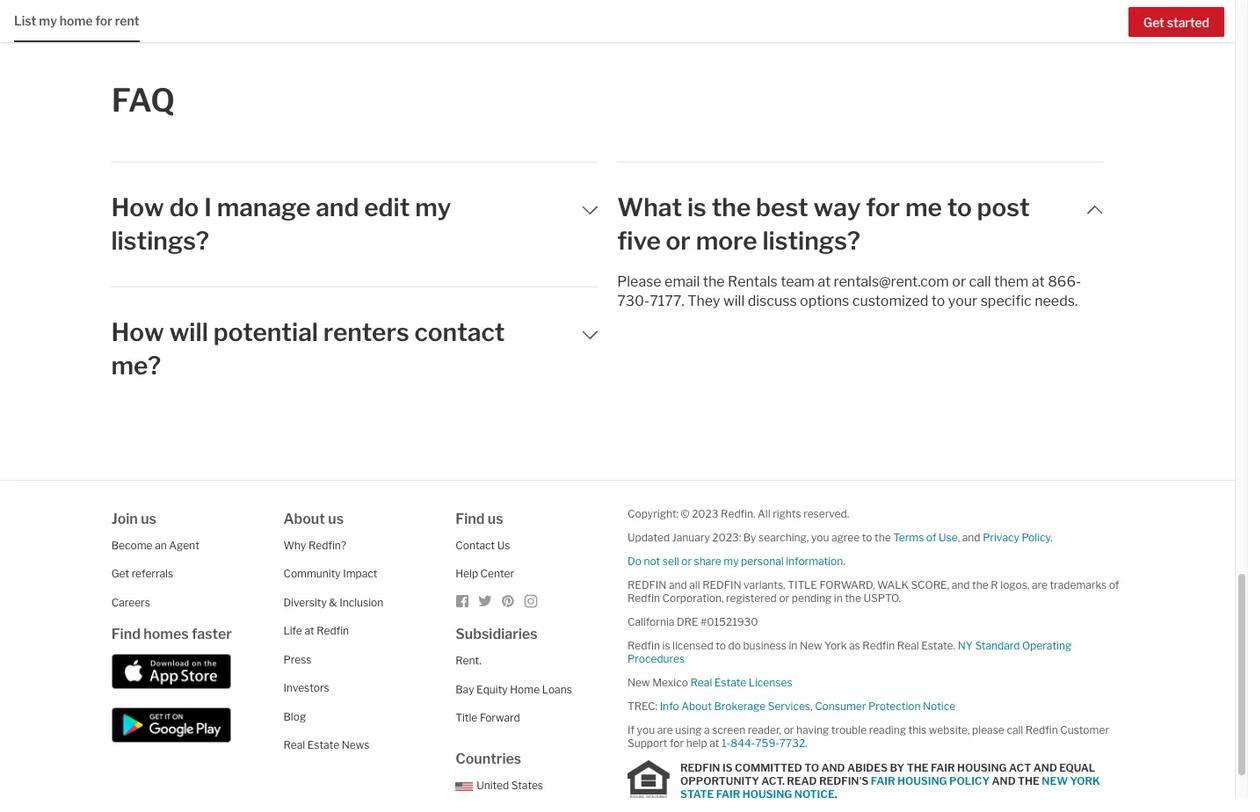 Task type: locate. For each thing, give the bounding box(es) containing it.
download the redfin app on the apple app store image
[[111, 655, 231, 690]]

you right if
[[637, 724, 655, 737]]

. down agree
[[844, 555, 846, 568]]

, up having
[[811, 700, 813, 713]]

ny standard operating procedures link
[[628, 639, 1072, 666]]

2 vertical spatial real
[[284, 739, 305, 752]]

redfin's
[[820, 775, 869, 788]]

to right me
[[948, 192, 972, 222]]

to left "your" at top right
[[932, 293, 946, 309]]

title forward
[[456, 712, 520, 725]]

0 horizontal spatial listings?
[[111, 226, 209, 256]]

at left 1-
[[710, 737, 720, 750]]

1-
[[722, 737, 731, 750]]

redfin inside redfin and all redfin variants, title forward, walk score, and the r logos, are trademarks of redfin corporation, registered or pending in the uspto.
[[628, 592, 660, 605]]

at up options
[[818, 273, 831, 290]]

1 vertical spatial in
[[789, 639, 798, 652]]

committed
[[735, 762, 803, 775]]

having
[[797, 724, 830, 737]]

get inside button
[[1144, 15, 1165, 30]]

redfin inside if you are using a screen reader, or having trouble reading this website, please call redfin customer support for help at
[[1026, 724, 1059, 737]]

0 vertical spatial for
[[95, 13, 112, 28]]

at inside if you are using a screen reader, or having trouble reading this website, please call redfin customer support for help at
[[710, 737, 720, 750]]

0 horizontal spatial .
[[806, 737, 808, 750]]

0 horizontal spatial call
[[970, 273, 992, 290]]

1 horizontal spatial listings?
[[763, 226, 861, 256]]

is for what
[[688, 192, 707, 222]]

about
[[284, 511, 325, 528], [682, 700, 712, 713]]

licensed
[[673, 639, 714, 652]]

estate up info about brokerage services "link"
[[715, 676, 747, 689]]

1 horizontal spatial new
[[800, 639, 823, 652]]

1 horizontal spatial in
[[834, 592, 843, 605]]

2 how from the top
[[111, 317, 164, 347]]

my inside the how do i manage and edit my listings?
[[415, 192, 452, 222]]

about up using in the bottom of the page
[[682, 700, 712, 713]]

the up "they" on the top right
[[703, 273, 725, 290]]

0 horizontal spatial is
[[663, 639, 671, 652]]

0 horizontal spatial fair
[[716, 788, 741, 799]]

download the redfin app from the google play store image
[[111, 708, 231, 743]]

1 horizontal spatial get
[[1144, 15, 1165, 30]]

1 vertical spatial call
[[1007, 724, 1024, 737]]

redfin up the california
[[628, 592, 660, 605]]

in right business
[[789, 639, 798, 652]]

0 horizontal spatial get
[[111, 568, 129, 581]]

759-
[[756, 737, 780, 750]]

find homes faster
[[111, 627, 232, 643]]

us up redfin?
[[328, 511, 344, 528]]

1 horizontal spatial .
[[844, 555, 846, 568]]

redfin down &
[[317, 625, 349, 638]]

0 horizontal spatial you
[[637, 724, 655, 737]]

information
[[786, 555, 844, 568]]

new up the trec:
[[628, 676, 650, 689]]

listings? inside what is the best way for me to post five or more listings?
[[763, 226, 861, 256]]

0 horizontal spatial for
[[95, 13, 112, 28]]

0 horizontal spatial will
[[169, 317, 208, 347]]

0 vertical spatial do
[[169, 192, 199, 222]]

discuss
[[748, 293, 797, 309]]

score,
[[912, 579, 950, 592]]

they
[[688, 293, 721, 309]]

united states
[[477, 779, 544, 792]]

1 horizontal spatial and
[[993, 775, 1016, 788]]

states
[[512, 779, 544, 792]]

0 horizontal spatial us
[[141, 511, 156, 528]]

procedures
[[628, 652, 685, 666]]

0 horizontal spatial the
[[907, 762, 929, 775]]

life at redfin
[[284, 625, 349, 638]]

us for join us
[[141, 511, 156, 528]]

impact
[[343, 568, 378, 581]]

fair housing policy and the
[[871, 775, 1043, 788]]

diversity
[[284, 596, 327, 609]]

are right "logos,"
[[1032, 579, 1048, 592]]

1 vertical spatial get
[[111, 568, 129, 581]]

new york state fair housing notice
[[681, 775, 1101, 799]]

us right join
[[141, 511, 156, 528]]

1 horizontal spatial you
[[812, 531, 830, 544]]

. right privacy
[[1051, 531, 1053, 544]]

1 horizontal spatial find
[[456, 511, 485, 528]]

support
[[628, 737, 668, 750]]

real right "mexico"
[[691, 676, 713, 689]]

my right edit
[[415, 192, 452, 222]]

or inside redfin and all redfin variants, title forward, walk score, and the r logos, are trademarks of redfin corporation, registered or pending in the uspto.
[[780, 592, 790, 605]]

2 horizontal spatial housing
[[958, 762, 1008, 775]]

1 horizontal spatial estate
[[715, 676, 747, 689]]

call right 'please'
[[1007, 724, 1024, 737]]

join
[[111, 511, 138, 528]]

how up the me?
[[111, 317, 164, 347]]

equal
[[1060, 762, 1096, 775]]

1 vertical spatial estate
[[308, 739, 340, 752]]

. up to at the right of the page
[[806, 737, 808, 750]]

new
[[800, 639, 823, 652], [628, 676, 650, 689]]

how left i
[[111, 192, 164, 222]]

redfin left "customer"
[[1026, 724, 1059, 737]]

, left privacy
[[958, 531, 961, 544]]

1 horizontal spatial the
[[1019, 775, 1040, 788]]

are left using in the bottom of the page
[[658, 724, 673, 737]]

1 how from the top
[[111, 192, 164, 222]]

trec: info about brokerage services , consumer protection notice
[[628, 700, 956, 713]]

will down rentals
[[724, 293, 745, 309]]

the up more
[[712, 192, 751, 222]]

1 vertical spatial is
[[663, 639, 671, 652]]

my right share
[[724, 555, 739, 568]]

1 vertical spatial for
[[867, 192, 901, 222]]

1 vertical spatial real
[[691, 676, 713, 689]]

my
[[39, 13, 57, 28], [415, 192, 452, 222], [724, 555, 739, 568]]

dre
[[677, 616, 699, 629]]

1 horizontal spatial my
[[415, 192, 452, 222]]

find
[[456, 511, 485, 528], [111, 627, 141, 643]]

listings? down i
[[111, 226, 209, 256]]

redfin down 'not'
[[628, 579, 667, 592]]

get referrals
[[111, 568, 173, 581]]

us for about us
[[328, 511, 344, 528]]

0 vertical spatial ,
[[958, 531, 961, 544]]

2 vertical spatial .
[[806, 737, 808, 750]]

3 us from the left
[[488, 511, 504, 528]]

investors
[[284, 682, 330, 695]]

of right trademarks
[[1110, 579, 1120, 592]]

rights
[[773, 507, 802, 521]]

listings? down way
[[763, 226, 861, 256]]

title forward button
[[456, 712, 520, 725]]

how inside how will potential renters contact me?
[[111, 317, 164, 347]]

1 horizontal spatial us
[[328, 511, 344, 528]]

do
[[169, 192, 199, 222], [729, 639, 741, 652]]

how inside the how do i manage and edit my listings?
[[111, 192, 164, 222]]

2 horizontal spatial my
[[724, 555, 739, 568]]

call up "your" at top right
[[970, 273, 992, 290]]

0 vertical spatial find
[[456, 511, 485, 528]]

or left pending
[[780, 592, 790, 605]]

redfin up the state
[[681, 762, 721, 775]]

if
[[628, 724, 635, 737]]

1 vertical spatial do
[[729, 639, 741, 652]]

1 vertical spatial about
[[682, 700, 712, 713]]

bay equity home loans button
[[456, 683, 572, 696]]

0 vertical spatial is
[[688, 192, 707, 222]]

by
[[890, 762, 905, 775]]

1 horizontal spatial are
[[1032, 579, 1048, 592]]

bay equity home loans
[[456, 683, 572, 696]]

us flag image
[[456, 782, 473, 791]]

get started
[[1144, 15, 1210, 30]]

or
[[666, 226, 691, 256], [953, 273, 967, 290], [682, 555, 692, 568], [780, 592, 790, 605], [784, 724, 795, 737]]

1 horizontal spatial fair
[[871, 775, 896, 788]]

1 horizontal spatial housing
[[898, 775, 948, 788]]

0 horizontal spatial real
[[284, 739, 305, 752]]

0 horizontal spatial my
[[39, 13, 57, 28]]

the inside redfin is committed to and abides by the fair housing act and equal opportunity act. read redfin's
[[907, 762, 929, 775]]

the right by
[[907, 762, 929, 775]]

0 vertical spatial get
[[1144, 15, 1165, 30]]

0 horizontal spatial do
[[169, 192, 199, 222]]

agent
[[169, 539, 199, 552]]

the left new
[[1019, 775, 1040, 788]]

and left 'all'
[[669, 579, 688, 592]]

2023:
[[713, 531, 742, 544]]

rent.
[[456, 655, 482, 668]]

1 vertical spatial how
[[111, 317, 164, 347]]

us
[[498, 539, 511, 552]]

find down careers button
[[111, 627, 141, 643]]

2 horizontal spatial for
[[867, 192, 901, 222]]

2023
[[692, 507, 719, 521]]

get left 'started'
[[1144, 15, 1165, 30]]

1 vertical spatial my
[[415, 192, 452, 222]]

1 horizontal spatial do
[[729, 639, 741, 652]]

1 us from the left
[[141, 511, 156, 528]]

community
[[284, 568, 341, 581]]

the inside what is the best way for me to post five or more listings?
[[712, 192, 751, 222]]

2 horizontal spatial fair
[[931, 762, 956, 775]]

redfin down the california
[[628, 639, 660, 652]]

team
[[781, 273, 815, 290]]

1 horizontal spatial is
[[688, 192, 707, 222]]

real left estate.
[[898, 639, 920, 652]]

screen
[[713, 724, 746, 737]]

2 listings? from the left
[[763, 226, 861, 256]]

1 vertical spatial are
[[658, 724, 673, 737]]

0 horizontal spatial are
[[658, 724, 673, 737]]

for inside if you are using a screen reader, or having trouble reading this website, please call redfin customer support for help at
[[670, 737, 684, 750]]

0 vertical spatial are
[[1032, 579, 1048, 592]]

1 horizontal spatial of
[[1110, 579, 1120, 592]]

2 us from the left
[[328, 511, 344, 528]]

website,
[[929, 724, 971, 737]]

you up information
[[812, 531, 830, 544]]

us up us
[[488, 511, 504, 528]]

my right list
[[39, 13, 57, 28]]

consumer
[[815, 700, 867, 713]]

redfin for and
[[628, 579, 667, 592]]

find up contact
[[456, 511, 485, 528]]

news
[[342, 739, 370, 752]]

estate left news
[[308, 739, 340, 752]]

is inside what is the best way for me to post five or more listings?
[[688, 192, 707, 222]]

1 vertical spatial find
[[111, 627, 141, 643]]

1 horizontal spatial ,
[[958, 531, 961, 544]]

0 vertical spatial call
[[970, 273, 992, 290]]

in right pending
[[834, 592, 843, 605]]

notice
[[795, 788, 835, 799]]

me
[[906, 192, 943, 222]]

do left i
[[169, 192, 199, 222]]

will left potential
[[169, 317, 208, 347]]

1 vertical spatial will
[[169, 317, 208, 347]]

0 vertical spatial in
[[834, 592, 843, 605]]

2 horizontal spatial .
[[1051, 531, 1053, 544]]

the left terms
[[875, 531, 892, 544]]

about up the why
[[284, 511, 325, 528]]

0 horizontal spatial ,
[[811, 700, 813, 713]]

call
[[970, 273, 992, 290], [1007, 724, 1024, 737]]

for left 'rent'
[[95, 13, 112, 28]]

of left the use
[[927, 531, 937, 544]]

is left licensed
[[663, 639, 671, 652]]

real down blog
[[284, 739, 305, 752]]

why redfin? button
[[284, 539, 347, 552]]

1 horizontal spatial will
[[724, 293, 745, 309]]

referrals
[[132, 568, 173, 581]]

at right life
[[305, 625, 315, 638]]

redfin pinterest image
[[502, 594, 516, 608]]

and right the act at the right
[[1034, 762, 1058, 775]]

is up more
[[688, 192, 707, 222]]

for left help
[[670, 737, 684, 750]]

ny standard operating procedures
[[628, 639, 1072, 666]]

real
[[898, 639, 920, 652], [691, 676, 713, 689], [284, 739, 305, 752]]

1 horizontal spatial for
[[670, 737, 684, 750]]

for left me
[[867, 192, 901, 222]]

get
[[1144, 15, 1165, 30], [111, 568, 129, 581]]

0 vertical spatial how
[[111, 192, 164, 222]]

will
[[724, 293, 745, 309], [169, 317, 208, 347]]

find for find us
[[456, 511, 485, 528]]

specific
[[981, 293, 1032, 309]]

get started button
[[1129, 7, 1225, 37]]

0 vertical spatial my
[[39, 13, 57, 28]]

2 horizontal spatial real
[[898, 639, 920, 652]]

estate
[[715, 676, 747, 689], [308, 739, 340, 752]]

is
[[688, 192, 707, 222], [663, 639, 671, 652]]

new york state fair housing notice link
[[681, 775, 1101, 799]]

will inside how will potential renters contact me?
[[169, 317, 208, 347]]

list my home for rent link
[[14, 0, 139, 40]]

or up "your" at top right
[[953, 273, 967, 290]]

1 vertical spatial new
[[628, 676, 650, 689]]

and right policy
[[993, 775, 1016, 788]]

1 horizontal spatial real
[[691, 676, 713, 689]]

are inside if you are using a screen reader, or having trouble reading this website, please call redfin customer support for help at
[[658, 724, 673, 737]]

blog button
[[284, 711, 306, 724]]

1 horizontal spatial call
[[1007, 724, 1024, 737]]

by
[[744, 531, 757, 544]]

countries
[[456, 751, 522, 768]]

redfin inside redfin is committed to and abides by the fair housing act and equal opportunity act. read redfin's
[[681, 762, 721, 775]]

or down services
[[784, 724, 795, 737]]

0 horizontal spatial housing
[[743, 788, 793, 799]]

you inside if you are using a screen reader, or having trouble reading this website, please call redfin customer support for help at
[[637, 724, 655, 737]]

is for redfin
[[663, 639, 671, 652]]

new left york
[[800, 639, 823, 652]]

or right five
[[666, 226, 691, 256]]

fair
[[931, 762, 956, 775], [871, 775, 896, 788], [716, 788, 741, 799]]

get referrals button
[[111, 568, 173, 581]]

equal housing opportunity image
[[628, 761, 670, 799]]

0 vertical spatial real
[[898, 639, 920, 652]]

0 horizontal spatial in
[[789, 639, 798, 652]]

0 vertical spatial of
[[927, 531, 937, 544]]

2 horizontal spatial us
[[488, 511, 504, 528]]

1 listings? from the left
[[111, 226, 209, 256]]

2 vertical spatial for
[[670, 737, 684, 750]]

do down #01521930
[[729, 639, 741, 652]]

listings? inside the how do i manage and edit my listings?
[[111, 226, 209, 256]]

or right the sell
[[682, 555, 692, 568]]

get up careers button
[[111, 568, 129, 581]]

more
[[696, 226, 758, 256]]

0 vertical spatial .
[[1051, 531, 1053, 544]]

and right to at the right of the page
[[822, 762, 846, 775]]

and left edit
[[316, 192, 359, 222]]

0 horizontal spatial of
[[927, 531, 937, 544]]

the left uspto.
[[845, 592, 862, 605]]

and right the use
[[963, 531, 981, 544]]

1 vertical spatial of
[[1110, 579, 1120, 592]]

use
[[939, 531, 958, 544]]

0 horizontal spatial find
[[111, 627, 141, 643]]

why redfin?
[[284, 539, 347, 552]]

community impact
[[284, 568, 378, 581]]

help center
[[456, 568, 515, 581]]

life at redfin button
[[284, 625, 349, 638]]

0 horizontal spatial about
[[284, 511, 325, 528]]

how for how do i manage and edit my listings?
[[111, 192, 164, 222]]

new
[[1043, 775, 1069, 788]]

to inside please email the rentals team at rentals@rent.com or call them at 866- 730-7177. they will discuss options customized to your specific needs.
[[932, 293, 946, 309]]

0 vertical spatial will
[[724, 293, 745, 309]]

logos,
[[1001, 579, 1030, 592]]

redfin
[[628, 579, 667, 592], [703, 579, 742, 592], [681, 762, 721, 775]]

find for find homes faster
[[111, 627, 141, 643]]

operating
[[1023, 639, 1072, 652]]

0 horizontal spatial estate
[[308, 739, 340, 752]]

and
[[316, 192, 359, 222], [963, 531, 981, 544], [669, 579, 688, 592], [952, 579, 971, 592]]

1 vertical spatial you
[[637, 724, 655, 737]]



Task type: vqa. For each thing, say whether or not it's contained in the screenshot.
We
no



Task type: describe. For each thing, give the bounding box(es) containing it.
or inside what is the best way for me to post five or more listings?
[[666, 226, 691, 256]]

to inside what is the best way for me to post five or more listings?
[[948, 192, 972, 222]]

rentals@rent.com
[[834, 273, 950, 290]]

and inside the how do i manage and edit my listings?
[[316, 192, 359, 222]]

get for get started
[[1144, 15, 1165, 30]]

pending
[[792, 592, 832, 605]]

title
[[456, 712, 478, 725]]

redfin is committed to and abides by the fair housing act and equal opportunity act. read redfin's
[[681, 762, 1096, 788]]

all
[[690, 579, 701, 592]]

call inside if you are using a screen reader, or having trouble reading this website, please call redfin customer support for help at
[[1007, 724, 1024, 737]]

ny
[[958, 639, 973, 652]]

policy
[[1022, 531, 1051, 544]]

read
[[787, 775, 818, 788]]

0 vertical spatial new
[[800, 639, 823, 652]]

policy
[[950, 775, 990, 788]]

are inside redfin and all redfin variants, title forward, walk score, and the r logos, are trademarks of redfin corporation, registered or pending in the uspto.
[[1032, 579, 1048, 592]]

or inside if you are using a screen reader, or having trouble reading this website, please call redfin customer support for help at
[[784, 724, 795, 737]]

faq
[[111, 81, 175, 119]]

terms of use link
[[894, 531, 958, 544]]

1 vertical spatial .
[[844, 555, 846, 568]]

redfin?
[[309, 539, 347, 552]]

rent. button
[[456, 655, 482, 668]]

redfin for is
[[681, 762, 721, 775]]

new mexico real estate licenses
[[628, 676, 793, 689]]

trec:
[[628, 700, 658, 713]]

do not sell or share my personal information link
[[628, 555, 844, 568]]

the left "r"
[[973, 579, 989, 592]]

at left 866-
[[1032, 273, 1045, 290]]

#01521930
[[701, 616, 759, 629]]

in inside redfin and all redfin variants, title forward, walk score, and the r logos, are trademarks of redfin corporation, registered or pending in the uspto.
[[834, 592, 843, 605]]

potential
[[214, 317, 318, 347]]

redfin and all redfin variants, title forward, walk score, and the r logos, are trademarks of redfin corporation, registered or pending in the uspto.
[[628, 579, 1120, 605]]

1 horizontal spatial about
[[682, 700, 712, 713]]

become
[[111, 539, 153, 552]]

subsidiaries
[[456, 627, 538, 643]]

redfin facebook image
[[456, 594, 470, 608]]

730-
[[618, 293, 650, 309]]

0 vertical spatial estate
[[715, 676, 747, 689]]

redfin right 'all'
[[703, 579, 742, 592]]

manage
[[217, 192, 311, 222]]

rentals
[[728, 273, 778, 290]]

0 horizontal spatial and
[[822, 762, 846, 775]]

about us
[[284, 511, 344, 528]]

info
[[660, 700, 680, 713]]

please email the rentals team at rentals@rent.com or call them at 866- 730-7177. they will discuss options customized to your specific needs.
[[618, 273, 1082, 309]]

fair housing policy link
[[871, 775, 990, 788]]

get for get referrals
[[111, 568, 129, 581]]

share
[[694, 555, 722, 568]]

help
[[456, 568, 478, 581]]

fair inside redfin is committed to and abides by the fair housing act and equal opportunity act. read redfin's
[[931, 762, 956, 775]]

844-
[[731, 737, 756, 750]]

reader,
[[748, 724, 782, 737]]

what is the best way for me to post five or more listings?
[[618, 192, 1030, 256]]

united
[[477, 779, 509, 792]]

needs.
[[1035, 293, 1079, 309]]

to
[[805, 762, 820, 775]]

the inside please email the rentals team at rentals@rent.com or call them at 866- 730-7177. they will discuss options customized to your specific needs.
[[703, 273, 725, 290]]

life
[[284, 625, 302, 638]]

email
[[665, 273, 700, 290]]

why
[[284, 539, 306, 552]]

0 vertical spatial you
[[812, 531, 830, 544]]

real estate licenses link
[[691, 676, 793, 689]]

title
[[788, 579, 818, 592]]

will inside please email the rentals team at rentals@rent.com or call them at 866- 730-7177. they will discuss options customized to your specific needs.
[[724, 293, 745, 309]]

licenses
[[749, 676, 793, 689]]

please
[[973, 724, 1005, 737]]

or inside please email the rentals team at rentals@rent.com or call them at 866- 730-7177. they will discuss options customized to your specific needs.
[[953, 273, 967, 290]]

of inside redfin and all redfin variants, title forward, walk score, and the r logos, are trademarks of redfin corporation, registered or pending in the uspto.
[[1110, 579, 1120, 592]]

redfin instagram image
[[524, 594, 538, 608]]

all
[[758, 507, 771, 521]]

contact
[[456, 539, 495, 552]]

opportunity
[[681, 775, 760, 788]]

how for how will potential renters contact me?
[[111, 317, 164, 347]]

five
[[618, 226, 661, 256]]

help
[[687, 737, 708, 750]]

estate.
[[922, 639, 956, 652]]

0 horizontal spatial new
[[628, 676, 650, 689]]

home
[[510, 683, 540, 696]]

866-
[[1049, 273, 1082, 290]]

2 horizontal spatial and
[[1034, 762, 1058, 775]]

bay
[[456, 683, 475, 696]]

post
[[978, 192, 1030, 222]]

list my home for rent
[[14, 13, 139, 28]]

1 vertical spatial ,
[[811, 700, 813, 713]]

this
[[909, 724, 927, 737]]

fair inside the new york state fair housing notice
[[716, 788, 741, 799]]

do not sell or share my personal information .
[[628, 555, 846, 568]]

mexico
[[653, 676, 689, 689]]

using
[[676, 724, 702, 737]]

to down #01521930
[[716, 639, 726, 652]]

redfin twitter image
[[479, 594, 493, 608]]

copyright: © 2023 redfin. all rights reserved.
[[628, 507, 850, 521]]

to right agree
[[863, 531, 873, 544]]

press
[[284, 653, 312, 667]]

housing inside the new york state fair housing notice
[[743, 788, 793, 799]]

california
[[628, 616, 675, 629]]

careers button
[[111, 596, 150, 609]]

info about brokerage services link
[[660, 700, 811, 713]]

for inside what is the best way for me to post five or more listings?
[[867, 192, 901, 222]]

redfin right as
[[863, 639, 896, 652]]

i
[[204, 192, 212, 222]]

consumer protection notice link
[[815, 700, 956, 713]]

2 vertical spatial my
[[724, 555, 739, 568]]

housing inside redfin is committed to and abides by the fair housing act and equal opportunity act. read redfin's
[[958, 762, 1008, 775]]

0 vertical spatial about
[[284, 511, 325, 528]]

call inside please email the rentals team at rentals@rent.com or call them at 866- 730-7177. they will discuss options customized to your specific needs.
[[970, 273, 992, 290]]

searching,
[[759, 531, 809, 544]]

california dre #01521930
[[628, 616, 759, 629]]

1-844-759-7732 .
[[722, 737, 808, 750]]

community impact button
[[284, 568, 378, 581]]

privacy
[[983, 531, 1020, 544]]

real estate news button
[[284, 739, 370, 752]]

1-844-759-7732 link
[[722, 737, 806, 750]]

protection
[[869, 700, 921, 713]]

how do i manage and edit my listings?
[[111, 192, 452, 256]]

york
[[1071, 775, 1101, 788]]

renters
[[324, 317, 410, 347]]

and right "score," at the bottom right of page
[[952, 579, 971, 592]]

us for find us
[[488, 511, 504, 528]]

contact
[[415, 317, 505, 347]]

forward,
[[820, 579, 876, 592]]

do inside the how do i manage and edit my listings?
[[169, 192, 199, 222]]

privacy policy link
[[983, 531, 1051, 544]]



